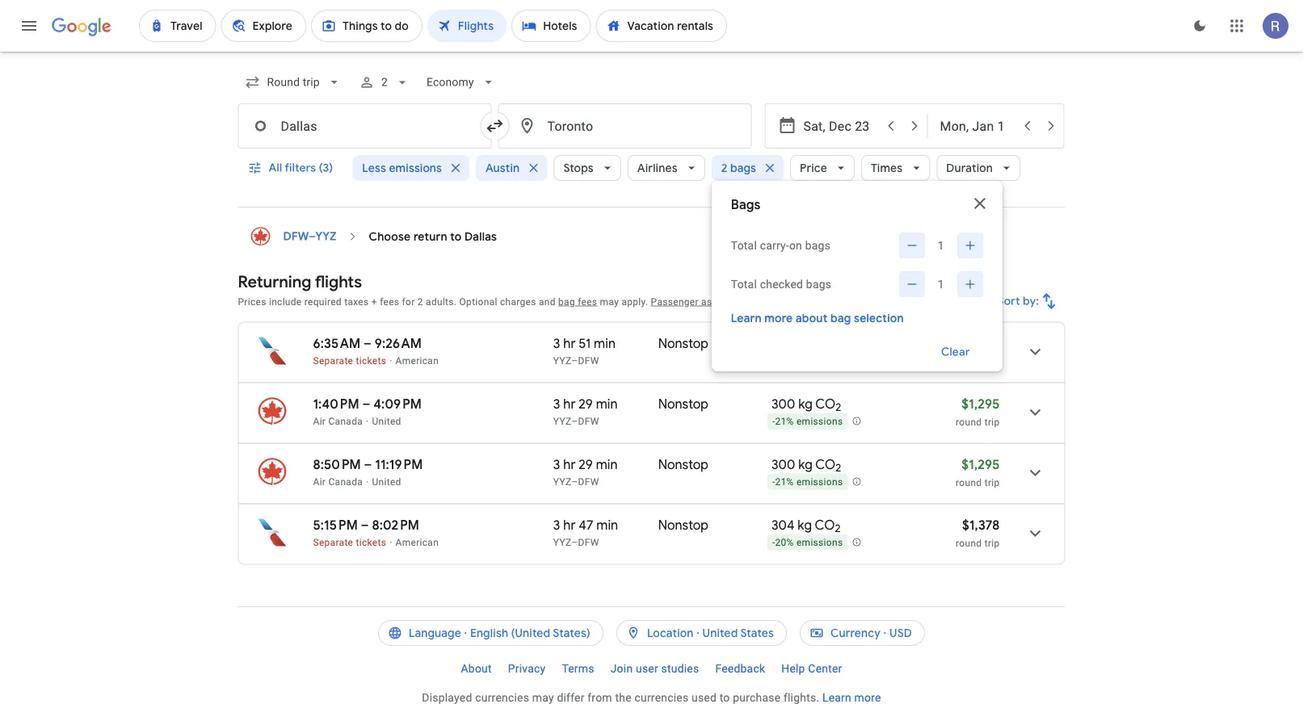 Task type: describe. For each thing, give the bounding box(es) containing it.
separate tickets for 5:15 pm
[[313, 537, 386, 548]]

clear
[[942, 345, 970, 360]]

choose return to dallas
[[369, 230, 497, 244]]

nonstop flight. element for 4:09 pm
[[659, 396, 709, 415]]

5:15 pm
[[313, 517, 358, 534]]

purchase
[[733, 691, 781, 705]]

learn more about bag selection
[[731, 311, 904, 326]]

29 for 8:50 pm – 11:19 pm
[[579, 457, 593, 473]]

kg for 8:02 pm
[[798, 517, 812, 534]]

flight details. leaves toronto pearson international airport at 1:40 pm on monday, january 1 and arrives at dallas/fort worth international airport at 4:09 pm on monday, january 1. image
[[1016, 393, 1055, 432]]

21% for 11:19 pm
[[775, 477, 794, 488]]

total duration 3 hr 47 min. element
[[553, 517, 659, 536]]

separate for 5:15 pm
[[313, 537, 353, 548]]

Departure time: 8:50 PM. text field
[[313, 457, 361, 473]]

american for 5:15 pm – 8:02 pm
[[396, 537, 439, 548]]

bag fees button
[[558, 296, 598, 308]]

total for total carry-on bags
[[731, 239, 757, 252]]

assistance
[[702, 296, 751, 308]]

$1,258
[[962, 335, 1000, 352]]

usd
[[890, 626, 912, 641]]

join user studies
[[611, 662, 699, 676]]

adults.
[[426, 296, 457, 308]]

min for 8:02 pm
[[597, 517, 618, 534]]

tickets for 8:02 pm
[[356, 537, 386, 548]]

– up returning flights
[[309, 230, 316, 244]]

dfw for 5:15 pm – 8:02 pm
[[578, 537, 599, 548]]

yyz for 5:15 pm – 8:02 pm
[[553, 537, 572, 548]]

$1,295 for 8:50 pm – 11:19 pm
[[962, 457, 1000, 473]]

– inside 3 hr 51 min yyz – dfw
[[572, 355, 578, 367]]

dfw for 1:40 pm – 4:09 pm
[[578, 416, 599, 427]]

austin button
[[476, 149, 547, 187]]

47
[[579, 517, 594, 534]]

dfw – yyz
[[283, 230, 337, 244]]

300 for 4:09 pm
[[772, 396, 796, 413]]

2 currencies from the left
[[635, 691, 689, 705]]

required
[[304, 296, 342, 308]]

separate for 6:35 am
[[313, 355, 353, 367]]

nonstop for 9:26 am
[[659, 335, 709, 352]]

(united
[[511, 626, 551, 641]]

leaves toronto pearson international airport at 1:40 pm on monday, january 1 and arrives at dallas/fort worth international airport at 4:09 pm on monday, january 1. element
[[313, 396, 422, 413]]

about
[[796, 311, 828, 326]]

304 kg co 2
[[772, 517, 841, 536]]

3 for 8:02 pm
[[553, 517, 560, 534]]

1 horizontal spatial more
[[855, 691, 881, 705]]

returning flights
[[238, 272, 362, 292]]

separate tickets for 6:35 am
[[313, 355, 386, 367]]

apply.
[[622, 296, 648, 308]]

learn more about bag selection link
[[731, 311, 904, 326]]

prices
[[238, 296, 266, 308]]

304
[[772, 517, 795, 534]]

3 hr 29 min yyz – dfw for 4:09 pm
[[553, 396, 618, 427]]

differ
[[557, 691, 585, 705]]

– right the 1:40 pm
[[362, 396, 370, 413]]

stops button
[[554, 149, 621, 187]]

returning
[[238, 272, 312, 292]]

2 inside 304 kg co 2
[[835, 522, 841, 536]]

1 vertical spatial bags
[[805, 239, 831, 252]]

11:19 pm
[[375, 457, 423, 473]]

price button
[[790, 149, 855, 187]]

0 horizontal spatial learn
[[731, 311, 762, 326]]

united states
[[703, 626, 774, 641]]

center
[[808, 662, 843, 676]]

by:
[[1023, 294, 1040, 309]]

learn more link
[[823, 691, 881, 705]]

1378 US dollars text field
[[962, 517, 1000, 534]]

bag inside returning flights main content
[[558, 296, 575, 308]]

sort
[[998, 294, 1021, 309]]

-21% emissions for 11:19 pm
[[773, 477, 843, 488]]

emissions for 4:09 pm
[[797, 416, 843, 428]]

300 kg co 2 for 11:19 pm
[[772, 457, 842, 475]]

air for 8:50 pm
[[313, 476, 326, 488]]

return
[[414, 230, 448, 244]]

$1,378 round trip
[[956, 517, 1000, 549]]

used
[[692, 691, 717, 705]]

main menu image
[[19, 16, 39, 36]]

filters
[[285, 161, 316, 175]]

help center
[[782, 662, 843, 676]]

1:40 pm – 4:09 pm
[[313, 396, 422, 413]]

dfw for 8:50 pm – 11:19 pm
[[578, 476, 599, 488]]

emissions for 11:19 pm
[[797, 477, 843, 488]]

1 currencies from the left
[[475, 691, 529, 705]]

1:40 pm
[[313, 396, 359, 413]]

language
[[409, 626, 461, 641]]

hr for 6:35 am – 9:26 am
[[564, 335, 576, 352]]

location
[[647, 626, 694, 641]]

united for 4:09 pm
[[372, 416, 401, 427]]

$1,295 round trip for 11:19 pm
[[956, 457, 1000, 489]]

trip for 11:19 pm
[[985, 477, 1000, 489]]

1 vertical spatial bag
[[831, 311, 851, 326]]

english
[[470, 626, 508, 641]]

3 for 4:09 pm
[[553, 396, 560, 413]]

2 fees from the left
[[578, 296, 598, 308]]

$1,258 round trip
[[956, 335, 1000, 367]]

none text field inside search field
[[498, 103, 752, 149]]

all
[[269, 161, 282, 175]]

clear button
[[922, 333, 990, 372]]

4:09 pm
[[374, 396, 422, 413]]

to inside returning flights main content
[[450, 230, 462, 244]]

Arrival time: 4:09 PM. text field
[[374, 396, 422, 413]]

choose
[[369, 230, 411, 244]]

times
[[871, 161, 903, 175]]

from
[[588, 691, 612, 705]]

total duration 3 hr 29 min. element for 11:19 pm
[[553, 457, 659, 476]]

emissions inside popup button
[[389, 161, 442, 175]]

total for total checked bags
[[731, 278, 757, 291]]

austin
[[486, 161, 520, 175]]

$1,295 for 1:40 pm – 4:09 pm
[[962, 396, 1000, 413]]

3 hr 29 min yyz – dfw for 11:19 pm
[[553, 457, 618, 488]]

yyz for 6:35 am – 9:26 am
[[553, 355, 572, 367]]

co for 1:40 pm – 4:09 pm
[[816, 396, 836, 413]]

bags inside popup button
[[731, 161, 756, 175]]

9:26 am
[[375, 335, 422, 352]]

currency
[[831, 626, 881, 641]]

on
[[790, 239, 803, 252]]

air canada for 8:50 pm
[[313, 476, 363, 488]]

hr for 5:15 pm – 8:02 pm
[[564, 517, 576, 534]]

min for 11:19 pm
[[596, 457, 618, 473]]

leaves toronto pearson international airport at 6:35 am on monday, january 1 and arrives at dallas/fort worth international airport at 9:26 am on monday, january 1. element
[[313, 335, 422, 352]]

$1,295 round trip for 4:09 pm
[[956, 396, 1000, 428]]

returning flights main content
[[238, 221, 1066, 578]]

times button
[[861, 149, 930, 187]]

8:50 pm
[[313, 457, 361, 473]]

co for 5:15 pm – 8:02 pm
[[815, 517, 835, 534]]

carry-
[[760, 239, 790, 252]]

air canada for 1:40 pm
[[313, 416, 363, 427]]

tickets for 9:26 am
[[356, 355, 386, 367]]

privacy link
[[500, 656, 554, 682]]

the
[[615, 691, 632, 705]]

include
[[269, 296, 302, 308]]

3 hr 51 min yyz – dfw
[[553, 335, 616, 367]]

optional
[[459, 296, 498, 308]]

- for 8:02 pm
[[773, 538, 775, 549]]

nonstop flight. element for 11:19 pm
[[659, 457, 709, 476]]

Departure text field
[[804, 104, 878, 148]]

close dialog image
[[970, 194, 990, 213]]

canada for 1:40 pm
[[328, 416, 363, 427]]

co for 8:50 pm – 11:19 pm
[[816, 457, 836, 473]]

price
[[800, 161, 828, 175]]

– left 9:26 am
[[364, 335, 372, 352]]

nonstop flight. element for 9:26 am
[[659, 335, 709, 354]]

total checked bags
[[731, 278, 832, 291]]

and
[[539, 296, 556, 308]]



Task type: vqa. For each thing, say whether or not it's contained in the screenshot.


Task type: locate. For each thing, give the bounding box(es) containing it.
yyz down total duration 3 hr 51 min. element
[[553, 355, 572, 367]]

0 horizontal spatial fees
[[380, 296, 399, 308]]

1 vertical spatial 3 hr 29 min yyz – dfw
[[553, 457, 618, 488]]

kg inside 304 kg co 2
[[798, 517, 812, 534]]

0 horizontal spatial to
[[450, 230, 462, 244]]

nonstop flight. element for 8:02 pm
[[659, 517, 709, 536]]

- for 11:19 pm
[[773, 477, 775, 488]]

trip inside $1,258 round trip
[[985, 356, 1000, 367]]

airlines button
[[628, 149, 705, 187]]

3 nonstop from the top
[[659, 457, 709, 473]]

round down '1378 us dollars' text box
[[956, 538, 982, 549]]

$1,295 round trip up '1378 us dollars' text box
[[956, 457, 1000, 489]]

american down 8:02 pm
[[396, 537, 439, 548]]

round for 11:19 pm
[[956, 477, 982, 489]]

2 canada from the top
[[328, 476, 363, 488]]

united down 11:19 pm at the left bottom
[[372, 476, 401, 488]]

yyz up 3 hr 47 min yyz – dfw
[[553, 476, 572, 488]]

swap origin and destination. image
[[485, 116, 505, 136]]

flight details. leaves toronto pearson international airport at 6:35 am on monday, january 1 and arrives at dallas/fort worth international airport at 9:26 am on monday, january 1. image
[[1016, 333, 1055, 371]]

1 vertical spatial tickets
[[356, 537, 386, 548]]

min right 51 at the top of page
[[594, 335, 616, 352]]

displayed
[[422, 691, 472, 705]]

2 tickets from the top
[[356, 537, 386, 548]]

1 for total carry-on bags
[[938, 239, 945, 252]]

round inside '$1,378 round trip'
[[956, 538, 982, 549]]

0 vertical spatial 300 kg co 2
[[772, 396, 842, 415]]

emissions for 8:02 pm
[[797, 538, 843, 549]]

1 vertical spatial canada
[[328, 476, 363, 488]]

dfw down 47
[[578, 537, 599, 548]]

3 hr from the top
[[564, 457, 576, 473]]

2 $1,295 round trip from the top
[[956, 457, 1000, 489]]

0 vertical spatial total duration 3 hr 29 min. element
[[553, 396, 659, 415]]

0 vertical spatial bags
[[731, 161, 756, 175]]

4 nonstop flight. element from the top
[[659, 517, 709, 536]]

hr left 47
[[564, 517, 576, 534]]

less emissions
[[362, 161, 442, 175]]

join user studies link
[[603, 656, 707, 682]]

dfw down 51 at the top of page
[[578, 355, 599, 367]]

4 round from the top
[[956, 538, 982, 549]]

may left apply.
[[600, 296, 619, 308]]

currencies down the join user studies link
[[635, 691, 689, 705]]

air
[[313, 416, 326, 427], [313, 476, 326, 488]]

1 vertical spatial total
[[731, 278, 757, 291]]

3 hr 47 min yyz – dfw
[[553, 517, 618, 548]]

Arrival time: 11:19 PM. text field
[[375, 457, 423, 473]]

51
[[579, 335, 591, 352]]

0 vertical spatial -
[[773, 416, 775, 428]]

0 vertical spatial 3 hr 29 min yyz – dfw
[[553, 396, 618, 427]]

3 left 51 at the top of page
[[553, 335, 560, 352]]

0 vertical spatial separate tickets
[[313, 355, 386, 367]]

yyz for 8:50 pm – 11:19 pm
[[553, 476, 572, 488]]

2 $1,295 from the top
[[962, 457, 1000, 473]]

1 vertical spatial learn
[[823, 691, 852, 705]]

dfw down 3 hr 51 min yyz – dfw
[[578, 416, 599, 427]]

round inside $1,258 round trip
[[956, 356, 982, 367]]

dfw inside 3 hr 47 min yyz – dfw
[[578, 537, 599, 548]]

bag right 'and'
[[558, 296, 575, 308]]

2 separate from the top
[[313, 537, 353, 548]]

1 nonstop from the top
[[659, 335, 709, 352]]

1 vertical spatial separate tickets
[[313, 537, 386, 548]]

2 air canada from the top
[[313, 476, 363, 488]]

dallas
[[465, 230, 497, 244]]

yyz inside 3 hr 47 min yyz – dfw
[[553, 537, 572, 548]]

0 vertical spatial learn
[[731, 311, 762, 326]]

separate down 6:35 am
[[313, 355, 353, 367]]

united left states
[[703, 626, 738, 641]]

1295 US dollars text field
[[962, 457, 1000, 473]]

help center link
[[774, 656, 851, 682]]

trip down $1,295 text field
[[985, 417, 1000, 428]]

to left dallas
[[450, 230, 462, 244]]

6:35 am – 9:26 am
[[313, 335, 422, 352]]

– inside 3 hr 47 min yyz – dfw
[[572, 537, 578, 548]]

1295 US dollars text field
[[962, 396, 1000, 413]]

-21% emissions
[[773, 416, 843, 428], [773, 477, 843, 488]]

hr inside 3 hr 51 min yyz – dfw
[[564, 335, 576, 352]]

1 vertical spatial separate
[[313, 537, 353, 548]]

Departure time: 6:35 AM. text field
[[313, 335, 361, 352]]

0 vertical spatial 300
[[772, 396, 796, 413]]

tickets down the leaves toronto pearson international airport at 6:35 am on monday, january 1 and arrives at dallas/fort worth international airport at 9:26 am on monday, january 1. element
[[356, 355, 386, 367]]

united for 11:19 pm
[[372, 476, 401, 488]]

3 - from the top
[[773, 538, 775, 549]]

1 3 hr 29 min yyz – dfw from the top
[[553, 396, 618, 427]]

flights
[[315, 272, 362, 292]]

may inside returning flights main content
[[600, 296, 619, 308]]

1 vertical spatial air canada
[[313, 476, 363, 488]]

separate tickets down 6:35 am
[[313, 355, 386, 367]]

3 hr 29 min yyz – dfw down 3 hr 51 min yyz – dfw
[[553, 396, 618, 427]]

passenger
[[651, 296, 699, 308]]

tickets down leaves toronto pearson international airport at 5:15 pm on monday, january 1 and arrives at dallas/fort worth international airport at 8:02 pm on monday, january 1. element
[[356, 537, 386, 548]]

for
[[402, 296, 415, 308]]

min for 4:09 pm
[[596, 396, 618, 413]]

kg for 11:19 pm
[[799, 457, 813, 473]]

– right 5:15 pm
[[361, 517, 369, 534]]

3 for 9:26 am
[[553, 335, 560, 352]]

0 vertical spatial air canada
[[313, 416, 363, 427]]

air canada down departure time: 8:50 pm. text field
[[313, 476, 363, 488]]

all filters (3) button
[[238, 149, 346, 187]]

1 vertical spatial total duration 3 hr 29 min. element
[[553, 457, 659, 476]]

canada for 8:50 pm
[[328, 476, 363, 488]]

$1,295 round trip
[[956, 396, 1000, 428], [956, 457, 1000, 489]]

studies
[[662, 662, 699, 676]]

3 inside 3 hr 47 min yyz – dfw
[[553, 517, 560, 534]]

separate
[[313, 355, 353, 367], [313, 537, 353, 548]]

2 29 from the top
[[579, 457, 593, 473]]

trip for 4:09 pm
[[985, 417, 1000, 428]]

3 left 47
[[553, 517, 560, 534]]

duration button
[[937, 149, 1021, 187]]

29 up 47
[[579, 457, 593, 473]]

fees right '+'
[[380, 296, 399, 308]]

sort by: button
[[991, 282, 1066, 321]]

2 vertical spatial co
[[815, 517, 835, 534]]

1 nonstop flight. element from the top
[[659, 335, 709, 354]]

1 $1,295 from the top
[[962, 396, 1000, 413]]

0 vertical spatial american
[[396, 355, 439, 367]]

co inside 304 kg co 2
[[815, 517, 835, 534]]

learn down center
[[823, 691, 852, 705]]

more down currency
[[855, 691, 881, 705]]

29 for 1:40 pm – 4:09 pm
[[579, 396, 593, 413]]

selection
[[854, 311, 904, 326]]

separate down 5:15 pm text box
[[313, 537, 353, 548]]

trip down 1295 us dollars text box
[[985, 477, 1000, 489]]

states)
[[553, 626, 591, 641]]

canada
[[328, 416, 363, 427], [328, 476, 363, 488]]

1 horizontal spatial to
[[720, 691, 730, 705]]

2 3 from the top
[[553, 396, 560, 413]]

duration
[[947, 161, 993, 175]]

1 vertical spatial 21%
[[775, 477, 794, 488]]

4 nonstop from the top
[[659, 517, 709, 534]]

may left differ
[[532, 691, 554, 705]]

0 horizontal spatial currencies
[[475, 691, 529, 705]]

min for 9:26 am
[[594, 335, 616, 352]]

- for 4:09 pm
[[773, 416, 775, 428]]

1 vertical spatial american
[[396, 537, 439, 548]]

may
[[600, 296, 619, 308], [532, 691, 554, 705]]

less emissions button
[[353, 149, 470, 187]]

2 nonstop from the top
[[659, 396, 709, 413]]

(3)
[[319, 161, 333, 175]]

1 horizontal spatial learn
[[823, 691, 852, 705]]

300 kg co 2
[[772, 396, 842, 415], [772, 457, 842, 475]]

2 vertical spatial bags
[[806, 278, 832, 291]]

nonstop for 4:09 pm
[[659, 396, 709, 413]]

– down 3 hr 51 min yyz – dfw
[[572, 416, 578, 427]]

american
[[396, 355, 439, 367], [396, 537, 439, 548]]

total left carry-
[[731, 239, 757, 252]]

0 vertical spatial united
[[372, 416, 401, 427]]

1 vertical spatial united
[[372, 476, 401, 488]]

1 vertical spatial co
[[816, 457, 836, 473]]

2 bags button
[[712, 149, 784, 187]]

1 total from the top
[[731, 239, 757, 252]]

1 vertical spatial may
[[532, 691, 554, 705]]

1 3 from the top
[[553, 335, 560, 352]]

1 29 from the top
[[579, 396, 593, 413]]

0 horizontal spatial more
[[765, 311, 793, 326]]

round down 1295 us dollars text box
[[956, 477, 982, 489]]

1 vertical spatial 300 kg co 2
[[772, 457, 842, 475]]

separate tickets down 5:15 pm text box
[[313, 537, 386, 548]]

hr for 1:40 pm – 4:09 pm
[[564, 396, 576, 413]]

total duration 3 hr 51 min. element
[[553, 335, 659, 354]]

29 down 3 hr 51 min yyz – dfw
[[579, 396, 593, 413]]

1 american from the top
[[396, 355, 439, 367]]

1 horizontal spatial currencies
[[635, 691, 689, 705]]

nonstop for 11:19 pm
[[659, 457, 709, 473]]

hr left 51 at the top of page
[[564, 335, 576, 352]]

1 vertical spatial -
[[773, 477, 775, 488]]

2 hr from the top
[[564, 396, 576, 413]]

2 vertical spatial kg
[[798, 517, 812, 534]]

1 300 kg co 2 from the top
[[772, 396, 842, 415]]

3 inside 3 hr 51 min yyz – dfw
[[553, 335, 560, 352]]

4 hr from the top
[[564, 517, 576, 534]]

1 fees from the left
[[380, 296, 399, 308]]

air canada down the 1:40 pm
[[313, 416, 363, 427]]

0 horizontal spatial bag
[[558, 296, 575, 308]]

bags up bags at right
[[731, 161, 756, 175]]

yyz for 1:40 pm – 4:09 pm
[[553, 416, 572, 427]]

1 $1,295 round trip from the top
[[956, 396, 1000, 428]]

1 horizontal spatial fees
[[578, 296, 598, 308]]

1 - from the top
[[773, 416, 775, 428]]

nonstop
[[659, 335, 709, 352], [659, 396, 709, 413], [659, 457, 709, 473], [659, 517, 709, 534]]

2 bags
[[722, 161, 756, 175]]

about
[[461, 662, 492, 676]]

1258 US dollars text field
[[962, 335, 1000, 352]]

join
[[611, 662, 633, 676]]

bag
[[558, 296, 575, 308], [831, 311, 851, 326]]

to right the used
[[720, 691, 730, 705]]

–
[[309, 230, 316, 244], [364, 335, 372, 352], [572, 355, 578, 367], [362, 396, 370, 413], [572, 416, 578, 427], [364, 457, 372, 473], [572, 476, 578, 488], [361, 517, 369, 534], [572, 537, 578, 548]]

yyz
[[316, 230, 337, 244], [553, 355, 572, 367], [553, 416, 572, 427], [553, 476, 572, 488], [553, 537, 572, 548]]

3 trip from the top
[[985, 477, 1000, 489]]

airlines
[[637, 161, 678, 175]]

1 air from the top
[[313, 416, 326, 427]]

$1,295
[[962, 396, 1000, 413], [962, 457, 1000, 473]]

1 21% from the top
[[775, 416, 794, 428]]

air for 1:40 pm
[[313, 416, 326, 427]]

2 vertical spatial united
[[703, 626, 738, 641]]

3 3 from the top
[[553, 457, 560, 473]]

american for 6:35 am – 9:26 am
[[396, 355, 439, 367]]

1 air canada from the top
[[313, 416, 363, 427]]

3 round from the top
[[956, 477, 982, 489]]

3 down 3 hr 51 min yyz – dfw
[[553, 396, 560, 413]]

0 vertical spatial 1
[[938, 239, 945, 252]]

charges
[[500, 296, 536, 308]]

min
[[594, 335, 616, 352], [596, 396, 618, 413], [596, 457, 618, 473], [597, 517, 618, 534]]

total duration 3 hr 29 min. element down 3 hr 51 min yyz – dfw
[[553, 396, 659, 415]]

0 vertical spatial separate
[[313, 355, 353, 367]]

more inside search field
[[765, 311, 793, 326]]

total duration 3 hr 29 min. element up total duration 3 hr 47 min. element
[[553, 457, 659, 476]]

tickets
[[356, 355, 386, 367], [356, 537, 386, 548]]

1 vertical spatial -21% emissions
[[773, 477, 843, 488]]

1 vertical spatial kg
[[799, 457, 813, 473]]

2 american from the top
[[396, 537, 439, 548]]

yyz down total duration 3 hr 47 min. element
[[553, 537, 572, 548]]

$1,295 round trip up 1295 us dollars text box
[[956, 396, 1000, 428]]

trip down '1378 us dollars' text box
[[985, 538, 1000, 549]]

feedback link
[[707, 656, 774, 682]]

2 - from the top
[[773, 477, 775, 488]]

1 vertical spatial air
[[313, 476, 326, 488]]

emissions
[[389, 161, 442, 175], [797, 416, 843, 428], [797, 477, 843, 488], [797, 538, 843, 549]]

united
[[372, 416, 401, 427], [372, 476, 401, 488], [703, 626, 738, 641]]

stops
[[564, 161, 594, 175]]

None search field
[[238, 63, 1066, 372]]

0 vertical spatial -21% emissions
[[773, 416, 843, 428]]

0 vertical spatial $1,295
[[962, 396, 1000, 413]]

air down the 1:40 pm
[[313, 416, 326, 427]]

1 separate tickets from the top
[[313, 355, 386, 367]]

min down 3 hr 51 min yyz – dfw
[[596, 396, 618, 413]]

hr
[[564, 335, 576, 352], [564, 396, 576, 413], [564, 457, 576, 473], [564, 517, 576, 534]]

0 horizontal spatial may
[[532, 691, 554, 705]]

1 canada from the top
[[328, 416, 363, 427]]

canada down the 1:40 pm
[[328, 416, 363, 427]]

2 trip from the top
[[985, 417, 1000, 428]]

0 vertical spatial co
[[816, 396, 836, 413]]

2 nonstop flight. element from the top
[[659, 396, 709, 415]]

terms
[[562, 662, 595, 676]]

3 for 11:19 pm
[[553, 457, 560, 473]]

total duration 3 hr 29 min. element
[[553, 396, 659, 415], [553, 457, 659, 476]]

bags up learn more about bag selection
[[806, 278, 832, 291]]

hr inside 3 hr 47 min yyz – dfw
[[564, 517, 576, 534]]

1 1 from the top
[[938, 239, 945, 252]]

-21% emissions for 4:09 pm
[[773, 416, 843, 428]]

feedback
[[716, 662, 766, 676]]

american down 9:26 am
[[396, 355, 439, 367]]

1 -21% emissions from the top
[[773, 416, 843, 428]]

leaves toronto pearson international airport at 8:50 pm on monday, january 1 and arrives at dallas/fort worth international airport at 11:19 pm on monday, january 1. element
[[313, 457, 423, 473]]

learn down assistance at the right of the page
[[731, 311, 762, 326]]

min inside 3 hr 47 min yyz – dfw
[[597, 517, 618, 534]]

8:50 pm – 11:19 pm
[[313, 457, 423, 473]]

$1,378
[[962, 517, 1000, 534]]

privacy
[[508, 662, 546, 676]]

1 vertical spatial to
[[720, 691, 730, 705]]

states
[[741, 626, 774, 641]]

round down $1,258
[[956, 356, 982, 367]]

1 300 from the top
[[772, 396, 796, 413]]

None text field
[[498, 103, 752, 149]]

1 horizontal spatial may
[[600, 296, 619, 308]]

2 300 from the top
[[772, 457, 796, 473]]

Departure time: 1:40 PM. text field
[[313, 396, 359, 413]]

0 vertical spatial 21%
[[775, 416, 794, 428]]

3 up 3 hr 47 min yyz – dfw
[[553, 457, 560, 473]]

2 3 hr 29 min yyz – dfw from the top
[[553, 457, 618, 488]]

dfw up 47
[[578, 476, 599, 488]]

displayed currencies may differ from the currencies used to purchase flights. learn more
[[422, 691, 881, 705]]

none search field containing bags
[[238, 63, 1066, 372]]

21% for 4:09 pm
[[775, 416, 794, 428]]

dfw inside 3 hr 51 min yyz – dfw
[[578, 355, 599, 367]]

1 total duration 3 hr 29 min. element from the top
[[553, 396, 659, 415]]

2 -21% emissions from the top
[[773, 477, 843, 488]]

0 vertical spatial total
[[731, 239, 757, 252]]

1 tickets from the top
[[356, 355, 386, 367]]

1 vertical spatial $1,295
[[962, 457, 1000, 473]]

air down departure time: 8:50 pm. text field
[[313, 476, 326, 488]]

Arrival time: 9:26 AM. text field
[[375, 335, 422, 352]]

round
[[956, 356, 982, 367], [956, 417, 982, 428], [956, 477, 982, 489], [956, 538, 982, 549]]

bag right about
[[831, 311, 851, 326]]

min inside 3 hr 51 min yyz – dfw
[[594, 335, 616, 352]]

– up 3 hr 47 min yyz – dfw
[[572, 476, 578, 488]]

fees right 'and'
[[578, 296, 598, 308]]

bags
[[731, 161, 756, 175], [805, 239, 831, 252], [806, 278, 832, 291]]

air canada
[[313, 416, 363, 427], [313, 476, 363, 488]]

2 separate tickets from the top
[[313, 537, 386, 548]]

Arrival time: 8:02 PM. text field
[[372, 517, 419, 534]]

1 vertical spatial 300
[[772, 457, 796, 473]]

0 vertical spatial more
[[765, 311, 793, 326]]

5:15 pm – 8:02 pm
[[313, 517, 419, 534]]

trip for 8:02 pm
[[985, 538, 1000, 549]]

passenger assistance button
[[651, 296, 751, 308]]

user
[[636, 662, 659, 676]]

total duration 3 hr 29 min. element for 4:09 pm
[[553, 396, 659, 415]]

less
[[362, 161, 386, 175]]

change appearance image
[[1181, 6, 1220, 45]]

$1,295 down $1,258 round trip
[[962, 396, 1000, 413]]

2 round from the top
[[956, 417, 982, 428]]

trip
[[985, 356, 1000, 367], [985, 417, 1000, 428], [985, 477, 1000, 489], [985, 538, 1000, 549]]

None field
[[238, 68, 349, 97], [420, 68, 503, 97], [238, 68, 349, 97], [420, 68, 503, 97]]

Departure time: 5:15 PM. text field
[[313, 517, 358, 534]]

1 trip from the top
[[985, 356, 1000, 367]]

2 21% from the top
[[775, 477, 794, 488]]

hr for 8:50 pm – 11:19 pm
[[564, 457, 576, 473]]

3
[[553, 335, 560, 352], [553, 396, 560, 413], [553, 457, 560, 473], [553, 517, 560, 534]]

1 horizontal spatial bag
[[831, 311, 851, 326]]

0 vertical spatial kg
[[799, 396, 813, 413]]

4 3 from the top
[[553, 517, 560, 534]]

2 vertical spatial -
[[773, 538, 775, 549]]

300 kg co 2 for 4:09 pm
[[772, 396, 842, 415]]

kg for 4:09 pm
[[799, 396, 813, 413]]

min right 47
[[597, 517, 618, 534]]

2 total from the top
[[731, 278, 757, 291]]

4 trip from the top
[[985, 538, 1000, 549]]

1 round from the top
[[956, 356, 982, 367]]

0 vertical spatial canada
[[328, 416, 363, 427]]

Return text field
[[940, 104, 1015, 148]]

dfw for 6:35 am – 9:26 am
[[578, 355, 599, 367]]

trip down 1258 us dollars text box
[[985, 356, 1000, 367]]

1 hr from the top
[[564, 335, 576, 352]]

0 vertical spatial to
[[450, 230, 462, 244]]

hr up 3 hr 47 min yyz – dfw
[[564, 457, 576, 473]]

None text field
[[238, 103, 492, 149]]

0 vertical spatial tickets
[[356, 355, 386, 367]]

2 1 from the top
[[938, 278, 945, 291]]

2 total duration 3 hr 29 min. element from the top
[[553, 457, 659, 476]]

0 vertical spatial bag
[[558, 296, 575, 308]]

total up assistance at the right of the page
[[731, 278, 757, 291]]

8:02 pm
[[372, 517, 419, 534]]

1 vertical spatial 1
[[938, 278, 945, 291]]

0 vertical spatial air
[[313, 416, 326, 427]]

1 separate from the top
[[313, 355, 353, 367]]

english (united states)
[[470, 626, 591, 641]]

trip inside '$1,378 round trip'
[[985, 538, 1000, 549]]

bags right on
[[805, 239, 831, 252]]

1 vertical spatial 29
[[579, 457, 593, 473]]

– down total duration 3 hr 51 min. element
[[572, 355, 578, 367]]

300 for 11:19 pm
[[772, 457, 796, 473]]

all filters (3)
[[269, 161, 333, 175]]

3 nonstop flight. element from the top
[[659, 457, 709, 476]]

2 air from the top
[[313, 476, 326, 488]]

bags
[[731, 197, 761, 213]]

more left about
[[765, 311, 793, 326]]

united down 4:09 pm
[[372, 416, 401, 427]]

0 vertical spatial 29
[[579, 396, 593, 413]]

nonstop for 8:02 pm
[[659, 517, 709, 534]]

yyz inside 3 hr 51 min yyz – dfw
[[553, 355, 572, 367]]

hr down 3 hr 51 min yyz – dfw
[[564, 396, 576, 413]]

-20% emissions
[[773, 538, 843, 549]]

dfw up returning flights
[[283, 230, 309, 244]]

co
[[816, 396, 836, 413], [816, 457, 836, 473], [815, 517, 835, 534]]

yyz up the flights
[[316, 230, 337, 244]]

1 vertical spatial more
[[855, 691, 881, 705]]

300
[[772, 396, 796, 413], [772, 457, 796, 473]]

currencies down privacy link
[[475, 691, 529, 705]]

$1,295 left flight details. leaves toronto pearson international airport at 8:50 pm on monday, january 1 and arrives at dallas/fort worth international airport at 11:19 pm on monday, january 1. icon
[[962, 457, 1000, 473]]

2 300 kg co 2 from the top
[[772, 457, 842, 475]]

3 hr 29 min yyz – dfw up 47
[[553, 457, 618, 488]]

– down total duration 3 hr 47 min. element
[[572, 537, 578, 548]]

1 for total checked bags
[[938, 278, 945, 291]]

– left arrival time: 11:19 pm. text field
[[364, 457, 372, 473]]

0 vertical spatial $1,295 round trip
[[956, 396, 1000, 428]]

more
[[765, 311, 793, 326], [855, 691, 881, 705]]

leaves toronto pearson international airport at 5:15 pm on monday, january 1 and arrives at dallas/fort worth international airport at 8:02 pm on monday, january 1. element
[[313, 517, 419, 534]]

flight details. leaves toronto pearson international airport at 5:15 pm on monday, january 1 and arrives at dallas/fort worth international airport at 8:02 pm on monday, january 1. image
[[1016, 514, 1055, 553]]

1 vertical spatial $1,295 round trip
[[956, 457, 1000, 489]]

min up total duration 3 hr 47 min. element
[[596, 457, 618, 473]]

prices include required taxes + fees for 2 adults. optional charges and bag fees may apply. passenger assistance
[[238, 296, 751, 308]]

round for 8:02 pm
[[956, 538, 982, 549]]

nonstop flight. element
[[659, 335, 709, 354], [659, 396, 709, 415], [659, 457, 709, 476], [659, 517, 709, 536]]

canada down departure time: 8:50 pm. text field
[[328, 476, 363, 488]]

0 vertical spatial may
[[600, 296, 619, 308]]

yyz down 3 hr 51 min yyz – dfw
[[553, 416, 572, 427]]

round for 4:09 pm
[[956, 417, 982, 428]]

flight details. leaves toronto pearson international airport at 8:50 pm on monday, january 1 and arrives at dallas/fort worth international airport at 11:19 pm on monday, january 1. image
[[1016, 454, 1055, 493]]

round down $1,295 text field
[[956, 417, 982, 428]]



